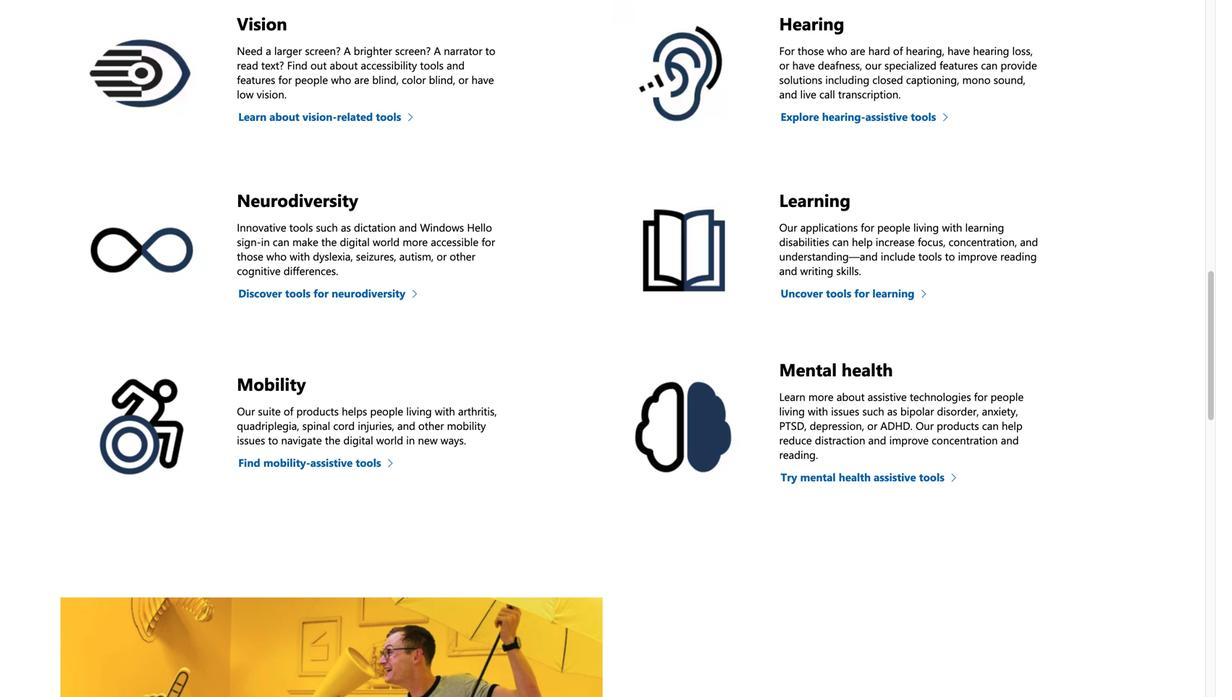 Task type: locate. For each thing, give the bounding box(es) containing it.
who right "sign-" on the top left
[[266, 249, 287, 264]]

issues
[[831, 404, 860, 419], [237, 433, 265, 448]]

find left out on the top left
[[287, 58, 308, 72]]

distraction
[[815, 433, 865, 448]]

living inside our suite of products helps people living with arthritis, quadriplegia, spinal cord injuries, and other mobility issues to navigate the digital world in new ways.
[[406, 404, 432, 419]]

can inside our applications for people living with learning disabilities can help increase focus, concentration, and understanding—and include tools to improve reading and writing skills.
[[832, 235, 849, 249]]

as inside innovative tools such as dictation and windows hello sign-in can make the digital world more accessible for those who with dyslexia, seizures, autism, or other cognitive differences.
[[341, 220, 351, 235]]

learn up ptsd,
[[779, 390, 806, 404]]

tools right include
[[919, 249, 942, 264]]

0 vertical spatial health
[[842, 358, 893, 381]]

1 vertical spatial health
[[839, 470, 871, 484]]

learn inside learn more about assistive technologies for people living with issues such as bipolar disorder, anxiety, ptsd, depression, or adhd. our products can help reduce distraction and improve concentration and reading.
[[779, 390, 806, 404]]

help
[[852, 235, 873, 249], [1002, 419, 1023, 433]]

provide
[[1001, 58, 1037, 72]]

2 horizontal spatial to
[[945, 249, 955, 264]]

issues up distraction
[[831, 404, 860, 419]]

world inside innovative tools such as dictation and windows hello sign-in can make the digital world more accessible for those who with dyslexia, seizures, autism, or other cognitive differences.
[[373, 235, 400, 249]]

1 vertical spatial who
[[331, 72, 351, 87]]

1 horizontal spatial find
[[287, 58, 308, 72]]

1 horizontal spatial such
[[863, 404, 884, 419]]

about down mental health
[[837, 390, 865, 404]]

1 horizontal spatial issues
[[831, 404, 860, 419]]

our inside our suite of products helps people living with arthritis, quadriplegia, spinal cord injuries, and other mobility issues to navigate the digital world in new ways.
[[237, 404, 255, 419]]

products up navigate
[[296, 404, 339, 419]]

of right hard
[[893, 44, 903, 58]]

features right specialized
[[940, 58, 978, 72]]

about right out on the top left
[[330, 58, 358, 72]]

and inside innovative tools such as dictation and windows hello sign-in can make the digital world more accessible for those who with dyslexia, seizures, autism, or other cognitive differences.
[[399, 220, 417, 235]]

for inside our applications for people living with learning disabilities can help increase focus, concentration, and understanding—and include tools to improve reading and writing skills.
[[861, 220, 874, 235]]

assistive inside explore hearing-assistive tools link
[[866, 109, 908, 124]]

our inside our applications for people living with learning disabilities can help increase focus, concentration, and understanding—and include tools to improve reading and writing skills.
[[779, 220, 797, 235]]

2 horizontal spatial living
[[914, 220, 939, 235]]

and inside our suite of products helps people living with arthritis, quadriplegia, spinal cord injuries, and other mobility issues to navigate the digital world in new ways.
[[397, 419, 415, 433]]

include
[[881, 249, 916, 264]]

0 horizontal spatial learning
[[873, 286, 915, 301]]

are inside for those who are hard of hearing, have hearing loss, or have deafness, our specialized features can provide solutions including closed captioning, mono sound, and live call transcription.
[[851, 44, 866, 58]]

hearing
[[973, 44, 1010, 58]]

living
[[914, 220, 939, 235], [406, 404, 432, 419], [779, 404, 805, 419]]

hearing,
[[906, 44, 945, 58]]

tools down skills. at the top
[[826, 286, 852, 301]]

0 horizontal spatial those
[[237, 249, 263, 264]]

assistive up adhd.
[[868, 390, 907, 404]]

0 horizontal spatial who
[[266, 249, 287, 264]]

learning down include
[[873, 286, 915, 301]]

in inside innovative tools such as dictation and windows hello sign-in can make the digital world more accessible for those who with dyslexia, seizures, autism, or other cognitive differences.
[[261, 235, 270, 249]]

features down the need
[[237, 72, 275, 87]]

vision-
[[303, 109, 337, 124]]

for inside innovative tools such as dictation and windows hello sign-in can make the digital world more accessible for those who with dyslexia, seizures, autism, or other cognitive differences.
[[482, 235, 495, 249]]

learn
[[238, 109, 267, 124], [779, 390, 806, 404]]

and left the 'new' on the left of the page
[[397, 419, 415, 433]]

world
[[373, 235, 400, 249], [376, 433, 403, 448]]

world inside our suite of products helps people living with arthritis, quadriplegia, spinal cord injuries, and other mobility issues to navigate the digital world in new ways.
[[376, 433, 403, 448]]

of right suite
[[284, 404, 293, 419]]

learn about vision-related tools link
[[237, 101, 418, 131]]

or inside innovative tools such as dictation and windows hello sign-in can make the digital world more accessible for those who with dyslexia, seizures, autism, or other cognitive differences.
[[437, 249, 447, 264]]

our right adhd.
[[916, 419, 934, 433]]

0 vertical spatial the
[[321, 235, 337, 249]]

tools inside innovative tools such as dictation and windows hello sign-in can make the digital world more accessible for those who with dyslexia, seizures, autism, or other cognitive differences.
[[289, 220, 313, 235]]

those right for
[[798, 44, 824, 58]]

1 vertical spatial in
[[406, 433, 415, 448]]

more down mental
[[809, 390, 834, 404]]

tools down our suite of products helps people living with arthritis, quadriplegia, spinal cord injuries, and other mobility issues to navigate the digital world in new ways.
[[356, 455, 381, 470]]

arthritis,
[[458, 404, 497, 419]]

can right disorder,
[[982, 419, 999, 433]]

in up cognitive on the top left
[[261, 235, 270, 249]]

are down brighter
[[354, 72, 369, 87]]

closed
[[873, 72, 903, 87]]

0 vertical spatial learn
[[238, 109, 267, 124]]

1 vertical spatial learn
[[779, 390, 806, 404]]

the right navigate
[[325, 433, 340, 448]]

1 horizontal spatial learning
[[965, 220, 1004, 235]]

living up include
[[914, 220, 939, 235]]

1 vertical spatial to
[[945, 249, 955, 264]]

to up mobility-
[[268, 433, 278, 448]]

those inside for those who are hard of hearing, have hearing loss, or have deafness, our specialized features can provide solutions including closed captioning, mono sound, and live call transcription.
[[798, 44, 824, 58]]

people
[[295, 72, 328, 87], [877, 220, 911, 235], [991, 390, 1024, 404], [370, 404, 403, 419]]

1 vertical spatial such
[[863, 404, 884, 419]]

sign-
[[237, 235, 261, 249]]

1 vertical spatial those
[[237, 249, 263, 264]]

2 blind, from the left
[[429, 72, 455, 87]]

features inside need a larger screen? a brighter screen? a narrator to read text? find out about accessibility tools and features for people who are blind, color blind, or have low vision.
[[237, 72, 275, 87]]

1 vertical spatial find
[[238, 455, 260, 470]]

help right concentration
[[1002, 419, 1023, 433]]

0 horizontal spatial other
[[418, 419, 444, 433]]

more
[[403, 235, 428, 249], [809, 390, 834, 404]]

1 vertical spatial about
[[270, 109, 300, 124]]

2 vertical spatial about
[[837, 390, 865, 404]]

people up include
[[877, 220, 911, 235]]

for down larger
[[278, 72, 292, 87]]

people down larger
[[295, 72, 328, 87]]

and inside need a larger screen? a brighter screen? a narrator to read text? find out about accessibility tools and features for people who are blind, color blind, or have low vision.
[[447, 58, 465, 72]]

and right color
[[447, 58, 465, 72]]

and up try mental health assistive tools link
[[868, 433, 887, 448]]

2 horizontal spatial about
[[837, 390, 865, 404]]

1 horizontal spatial those
[[798, 44, 824, 58]]

low
[[237, 87, 254, 101]]

and inside for those who are hard of hearing, have hearing loss, or have deafness, our specialized features can provide solutions including closed captioning, mono sound, and live call transcription.
[[779, 87, 797, 101]]

read
[[237, 58, 258, 72]]

0 horizontal spatial as
[[341, 220, 351, 235]]

tools
[[420, 58, 444, 72], [376, 109, 401, 124], [911, 109, 936, 124], [289, 220, 313, 235], [919, 249, 942, 264], [285, 286, 311, 301], [826, 286, 852, 301], [356, 455, 381, 470], [919, 470, 945, 484]]

features inside for those who are hard of hearing, have hearing loss, or have deafness, our specialized features can provide solutions including closed captioning, mono sound, and live call transcription.
[[940, 58, 978, 72]]

and left 'live'
[[779, 87, 797, 101]]

other inside our suite of products helps people living with arthritis, quadriplegia, spinal cord injuries, and other mobility issues to navigate the digital world in new ways.
[[418, 419, 444, 433]]

help inside learn more about assistive technologies for people living with issues such as bipolar disorder, anxiety, ptsd, depression, or adhd. our products can help reduce distraction and improve concentration and reading.
[[1002, 419, 1023, 433]]

living up the 'new' on the left of the page
[[406, 404, 432, 419]]

blind, right color
[[429, 72, 455, 87]]

0 horizontal spatial features
[[237, 72, 275, 87]]

tools inside find mobility-assistive tools link
[[356, 455, 381, 470]]

1 horizontal spatial as
[[887, 404, 898, 419]]

as left bipolar
[[887, 404, 898, 419]]

learning
[[965, 220, 1004, 235], [873, 286, 915, 301]]

sound,
[[994, 72, 1026, 87]]

1 horizontal spatial are
[[851, 44, 866, 58]]

0 horizontal spatial help
[[852, 235, 873, 249]]

0 horizontal spatial screen?
[[305, 44, 341, 58]]

0 horizontal spatial living
[[406, 404, 432, 419]]

0 horizontal spatial such
[[316, 220, 338, 235]]

for inside learn more about assistive technologies for people living with issues such as bipolar disorder, anxiety, ptsd, depression, or adhd. our products can help reduce distraction and improve concentration and reading.
[[974, 390, 988, 404]]

digital right make
[[340, 235, 370, 249]]

about down vision.
[[270, 109, 300, 124]]

0 vertical spatial those
[[798, 44, 824, 58]]

mental
[[800, 470, 836, 484]]

1 horizontal spatial of
[[893, 44, 903, 58]]

uncover tools for learning
[[781, 286, 915, 301]]

world up neurodiversity
[[373, 235, 400, 249]]

tools down captioning, at the right top of the page
[[911, 109, 936, 124]]

health
[[842, 358, 893, 381], [839, 470, 871, 484]]

help up skills. at the top
[[852, 235, 873, 249]]

1 vertical spatial world
[[376, 433, 403, 448]]

1 horizontal spatial blind,
[[429, 72, 455, 87]]

learn more about assistive technologies for people living with issues such as bipolar disorder, anxiety, ptsd, depression, or adhd. our products can help reduce distraction and improve concentration and reading.
[[779, 390, 1024, 462]]

other down hello
[[450, 249, 475, 264]]

explore hearing-assistive tools
[[781, 109, 936, 124]]

1 vertical spatial are
[[354, 72, 369, 87]]

applications
[[800, 220, 858, 235]]

the inside our suite of products helps people living with arthritis, quadriplegia, spinal cord injuries, and other mobility issues to navigate the digital world in new ways.
[[325, 433, 340, 448]]

about
[[330, 58, 358, 72], [270, 109, 300, 124], [837, 390, 865, 404]]

those
[[798, 44, 824, 58], [237, 249, 263, 264]]

or down narrator
[[458, 72, 469, 87]]

0 vertical spatial in
[[261, 235, 270, 249]]

2 horizontal spatial who
[[827, 44, 848, 58]]

0 horizontal spatial our
[[237, 404, 255, 419]]

learn down low
[[238, 109, 267, 124]]

reading
[[1001, 249, 1037, 264]]

and right concentration,
[[1020, 235, 1038, 249]]

1 horizontal spatial other
[[450, 249, 475, 264]]

with inside our suite of products helps people living with arthritis, quadriplegia, spinal cord injuries, and other mobility issues to navigate the digital world in new ways.
[[435, 404, 455, 419]]

are inside need a larger screen? a brighter screen? a narrator to read text? find out about accessibility tools and features for people who are blind, color blind, or have low vision.
[[354, 72, 369, 87]]

injuries,
[[358, 419, 394, 433]]

who
[[827, 44, 848, 58], [331, 72, 351, 87], [266, 249, 287, 264]]

other
[[450, 249, 475, 264], [418, 419, 444, 433]]

of inside for those who are hard of hearing, have hearing loss, or have deafness, our specialized features can provide solutions including closed captioning, mono sound, and live call transcription.
[[893, 44, 903, 58]]

are left hard
[[851, 44, 866, 58]]

other left mobility
[[418, 419, 444, 433]]

to inside our suite of products helps people living with arthritis, quadriplegia, spinal cord injuries, and other mobility issues to navigate the digital world in new ways.
[[268, 433, 278, 448]]

of inside our suite of products helps people living with arthritis, quadriplegia, spinal cord injuries, and other mobility issues to navigate the digital world in new ways.
[[284, 404, 293, 419]]

0 horizontal spatial a
[[344, 44, 351, 58]]

1 vertical spatial more
[[809, 390, 834, 404]]

people inside learn more about assistive technologies for people living with issues such as bipolar disorder, anxiety, ptsd, depression, or adhd. our products can help reduce distraction and improve concentration and reading.
[[991, 390, 1024, 404]]

0 horizontal spatial improve
[[889, 433, 929, 448]]

0 vertical spatial are
[[851, 44, 866, 58]]

0 horizontal spatial to
[[268, 433, 278, 448]]

or inside learn more about assistive technologies for people living with issues such as bipolar disorder, anxiety, ptsd, depression, or adhd. our products can help reduce distraction and improve concentration and reading.
[[867, 419, 878, 433]]

blind,
[[372, 72, 399, 87], [429, 72, 455, 87]]

or inside need a larger screen? a brighter screen? a narrator to read text? find out about accessibility tools and features for people who are blind, color blind, or have low vision.
[[458, 72, 469, 87]]

tools down concentration
[[919, 470, 945, 484]]

living up reduce
[[779, 404, 805, 419]]

with
[[942, 220, 962, 235], [290, 249, 310, 264], [435, 404, 455, 419], [808, 404, 828, 419]]

learn for learn about vision-related tools
[[238, 109, 267, 124]]

people right helps
[[370, 404, 403, 419]]

for
[[278, 72, 292, 87], [861, 220, 874, 235], [482, 235, 495, 249], [314, 286, 329, 301], [855, 286, 870, 301], [974, 390, 988, 404]]

find left mobility-
[[238, 455, 260, 470]]

hearing-
[[822, 109, 866, 124]]

world left the 'new' on the left of the page
[[376, 433, 403, 448]]

are
[[851, 44, 866, 58], [354, 72, 369, 87]]

0 vertical spatial other
[[450, 249, 475, 264]]

the right make
[[321, 235, 337, 249]]

our down learning
[[779, 220, 797, 235]]

0 vertical spatial more
[[403, 235, 428, 249]]

for right technologies
[[974, 390, 988, 404]]

related
[[337, 109, 373, 124]]

can left make
[[273, 235, 289, 249]]

color
[[402, 72, 426, 87]]

0 vertical spatial of
[[893, 44, 903, 58]]

tools right related
[[376, 109, 401, 124]]

1 horizontal spatial to
[[485, 44, 496, 58]]

as left "dictation"
[[341, 220, 351, 235]]

features
[[940, 58, 978, 72], [237, 72, 275, 87]]

explore
[[781, 109, 819, 124]]

with inside innovative tools such as dictation and windows hello sign-in can make the digital world more accessible for those who with dyslexia, seizures, autism, or other cognitive differences.
[[290, 249, 310, 264]]

to right include
[[945, 249, 955, 264]]

such up dyslexia,
[[316, 220, 338, 235]]

1 vertical spatial learning
[[873, 286, 915, 301]]

understanding—and
[[779, 249, 878, 264]]

for
[[779, 44, 795, 58]]

for left increase
[[861, 220, 874, 235]]

0 vertical spatial find
[[287, 58, 308, 72]]

try
[[781, 470, 797, 484]]

a left narrator
[[434, 44, 441, 58]]

0 vertical spatial about
[[330, 58, 358, 72]]

2 horizontal spatial our
[[916, 419, 934, 433]]

1 vertical spatial digital
[[343, 433, 373, 448]]

people right disorder,
[[991, 390, 1024, 404]]

0 horizontal spatial about
[[270, 109, 300, 124]]

to inside our applications for people living with learning disabilities can help increase focus, concentration, and understanding—and include tools to improve reading and writing skills.
[[945, 249, 955, 264]]

and
[[447, 58, 465, 72], [779, 87, 797, 101], [399, 220, 417, 235], [1020, 235, 1038, 249], [779, 264, 797, 278], [397, 419, 415, 433], [868, 433, 887, 448], [1001, 433, 1019, 448]]

1 vertical spatial other
[[418, 419, 444, 433]]

as
[[341, 220, 351, 235], [887, 404, 898, 419]]

and up autism,
[[399, 220, 417, 235]]

0 horizontal spatial learn
[[238, 109, 267, 124]]

0 vertical spatial learning
[[965, 220, 1004, 235]]

2 vertical spatial who
[[266, 249, 287, 264]]

2 vertical spatial to
[[268, 433, 278, 448]]

1 horizontal spatial living
[[779, 404, 805, 419]]

1 vertical spatial as
[[887, 404, 898, 419]]

who inside for those who are hard of hearing, have hearing loss, or have deafness, our specialized features can provide solutions including closed captioning, mono sound, and live call transcription.
[[827, 44, 848, 58]]

issues down suite
[[237, 433, 265, 448]]

1 horizontal spatial learn
[[779, 390, 806, 404]]

tools down neurodiversity
[[289, 220, 313, 235]]

can inside innovative tools such as dictation and windows hello sign-in can make the digital world more accessible for those who with dyslexia, seizures, autism, or other cognitive differences.
[[273, 235, 289, 249]]

such left bipolar
[[863, 404, 884, 419]]

0 vertical spatial world
[[373, 235, 400, 249]]

with right increase
[[942, 220, 962, 235]]

learning up reading
[[965, 220, 1004, 235]]

our suite of products helps people living with arthritis, quadriplegia, spinal cord injuries, and other mobility issues to navigate the digital world in new ways.
[[237, 404, 497, 448]]

concentration
[[932, 433, 998, 448]]

assistive
[[866, 109, 908, 124], [868, 390, 907, 404], [310, 455, 353, 470], [874, 470, 916, 484]]

discover tools for neurodiversity
[[238, 286, 405, 301]]

including
[[826, 72, 870, 87]]

1 horizontal spatial in
[[406, 433, 415, 448]]

screen? right larger
[[305, 44, 341, 58]]

with right ptsd,
[[808, 404, 828, 419]]

in left the 'new' on the left of the page
[[406, 433, 415, 448]]

1 horizontal spatial improve
[[958, 249, 998, 264]]

1 vertical spatial of
[[284, 404, 293, 419]]

can up skills. at the top
[[832, 235, 849, 249]]

can left provide
[[981, 58, 998, 72]]

more left accessible
[[403, 235, 428, 249]]

with up ways.
[[435, 404, 455, 419]]

more inside innovative tools such as dictation and windows hello sign-in can make the digital world more accessible for those who with dyslexia, seizures, autism, or other cognitive differences.
[[403, 235, 428, 249]]

1 vertical spatial issues
[[237, 433, 265, 448]]

1 horizontal spatial screen?
[[395, 44, 431, 58]]

products down technologies
[[937, 419, 979, 433]]

0 vertical spatial as
[[341, 220, 351, 235]]

1 horizontal spatial help
[[1002, 419, 1023, 433]]

have down narrator
[[472, 72, 494, 87]]

blind, left color
[[372, 72, 399, 87]]

windows
[[420, 220, 464, 235]]

0 vertical spatial issues
[[831, 404, 860, 419]]

1 horizontal spatial a
[[434, 44, 441, 58]]

0 vertical spatial improve
[[958, 249, 998, 264]]

0 horizontal spatial of
[[284, 404, 293, 419]]

deafness,
[[818, 58, 862, 72]]

such inside innovative tools such as dictation and windows hello sign-in can make the digital world more accessible for those who with dyslexia, seizures, autism, or other cognitive differences.
[[316, 220, 338, 235]]

1 horizontal spatial features
[[940, 58, 978, 72]]

0 horizontal spatial have
[[472, 72, 494, 87]]

0 horizontal spatial products
[[296, 404, 339, 419]]

0 vertical spatial who
[[827, 44, 848, 58]]

or down hearing
[[779, 58, 790, 72]]

such
[[316, 220, 338, 235], [863, 404, 884, 419]]

mental
[[779, 358, 837, 381]]

for right accessible
[[482, 235, 495, 249]]

0 vertical spatial help
[[852, 235, 873, 249]]

innovative tools such as dictation and windows hello sign-in can make the digital world more accessible for those who with dyslexia, seizures, autism, or other cognitive differences.
[[237, 220, 495, 278]]

who right out on the top left
[[331, 72, 351, 87]]

0 horizontal spatial more
[[403, 235, 428, 249]]

2 horizontal spatial have
[[948, 44, 970, 58]]

our left suite
[[237, 404, 255, 419]]

1 vertical spatial improve
[[889, 433, 929, 448]]

assistive down navigate
[[310, 455, 353, 470]]

to right narrator
[[485, 44, 496, 58]]

a left brighter
[[344, 44, 351, 58]]

assistive down transcription.
[[866, 109, 908, 124]]

0 horizontal spatial find
[[238, 455, 260, 470]]

1 vertical spatial the
[[325, 433, 340, 448]]

1 horizontal spatial more
[[809, 390, 834, 404]]

or
[[779, 58, 790, 72], [458, 72, 469, 87], [437, 249, 447, 264], [867, 419, 878, 433]]

accessible
[[431, 235, 479, 249]]

0 vertical spatial digital
[[340, 235, 370, 249]]

ways.
[[441, 433, 466, 448]]

assistive down adhd.
[[874, 470, 916, 484]]

0 horizontal spatial in
[[261, 235, 270, 249]]

1 horizontal spatial who
[[331, 72, 351, 87]]

of
[[893, 44, 903, 58], [284, 404, 293, 419]]

tools down the differences.
[[285, 286, 311, 301]]

0 vertical spatial to
[[485, 44, 496, 58]]

0 horizontal spatial are
[[354, 72, 369, 87]]

with left dyslexia,
[[290, 249, 310, 264]]

1 vertical spatial help
[[1002, 419, 1023, 433]]

other inside innovative tools such as dictation and windows hello sign-in can make the digital world more accessible for those who with dyslexia, seizures, autism, or other cognitive differences.
[[450, 249, 475, 264]]

disabilities
[[779, 235, 829, 249]]

have up 'live'
[[792, 58, 815, 72]]

1 horizontal spatial products
[[937, 419, 979, 433]]

those down innovative
[[237, 249, 263, 264]]

dyslexia,
[[313, 249, 353, 264]]

tools left narrator
[[420, 58, 444, 72]]

0 horizontal spatial blind,
[[372, 72, 399, 87]]

autism,
[[399, 249, 434, 264]]

1 horizontal spatial about
[[330, 58, 358, 72]]

improve down bipolar
[[889, 433, 929, 448]]

have left hearing
[[948, 44, 970, 58]]

0 vertical spatial such
[[316, 220, 338, 235]]

explore hearing-assistive tools link
[[779, 101, 953, 131]]

or right autism,
[[437, 249, 447, 264]]

improve inside learn more about assistive technologies for people living with issues such as bipolar disorder, anxiety, ptsd, depression, or adhd. our products can help reduce distraction and improve concentration and reading.
[[889, 433, 929, 448]]

mobility
[[237, 372, 306, 395]]

0 horizontal spatial issues
[[237, 433, 265, 448]]



Task type: describe. For each thing, give the bounding box(es) containing it.
find mobility-assistive tools
[[238, 455, 381, 470]]

focus,
[[918, 235, 946, 249]]

hearing
[[779, 12, 845, 35]]

about inside learn more about assistive technologies for people living with issues such as bipolar disorder, anxiety, ptsd, depression, or adhd. our products can help reduce distraction and improve concentration and reading.
[[837, 390, 865, 404]]

improve inside our applications for people living with learning disabilities can help increase focus, concentration, and understanding—and include tools to improve reading and writing skills.
[[958, 249, 998, 264]]

products inside learn more about assistive technologies for people living with issues such as bipolar disorder, anxiety, ptsd, depression, or adhd. our products can help reduce distraction and improve concentration and reading.
[[937, 419, 979, 433]]

to for mobility
[[268, 433, 278, 448]]

more inside learn more about assistive technologies for people living with issues such as bipolar disorder, anxiety, ptsd, depression, or adhd. our products can help reduce distraction and improve concentration and reading.
[[809, 390, 834, 404]]

try mental health assistive tools link
[[779, 462, 961, 491]]

neurodiversity
[[237, 188, 358, 211]]

narrator
[[444, 44, 482, 58]]

mono
[[963, 72, 991, 87]]

tools inside learn about vision-related tools link
[[376, 109, 401, 124]]

mental health
[[779, 358, 893, 381]]

captioning,
[[906, 72, 960, 87]]

out
[[311, 58, 327, 72]]

find mobility-assistive tools link
[[237, 448, 398, 477]]

in inside our suite of products helps people living with arthritis, quadriplegia, spinal cord injuries, and other mobility issues to navigate the digital world in new ways.
[[406, 433, 415, 448]]

our inside learn more about assistive technologies for people living with issues such as bipolar disorder, anxiety, ptsd, depression, or adhd. our products can help reduce distraction and improve concentration and reading.
[[916, 419, 934, 433]]

try mental health assistive tools
[[781, 470, 945, 484]]

products inside our suite of products helps people living with arthritis, quadriplegia, spinal cord injuries, and other mobility issues to navigate the digital world in new ways.
[[296, 404, 339, 419]]

skills.
[[836, 264, 861, 278]]

larger
[[274, 44, 302, 58]]

can inside for those who are hard of hearing, have hearing loss, or have deafness, our specialized features can provide solutions including closed captioning, mono sound, and live call transcription.
[[981, 58, 998, 72]]

ptsd,
[[779, 419, 807, 433]]

the inside innovative tools such as dictation and windows hello sign-in can make the digital world more accessible for those who with dyslexia, seizures, autism, or other cognitive differences.
[[321, 235, 337, 249]]

learning inside our applications for people living with learning disabilities can help increase focus, concentration, and understanding—and include tools to improve reading and writing skills.
[[965, 220, 1004, 235]]

tools inside the uncover tools for learning link
[[826, 286, 852, 301]]

uncover
[[781, 286, 823, 301]]

vision.
[[257, 87, 287, 101]]

for inside need a larger screen? a brighter screen? a narrator to read text? find out about accessibility tools and features for people who are blind, color blind, or have low vision.
[[278, 72, 292, 87]]

writing
[[800, 264, 834, 278]]

solutions
[[779, 72, 823, 87]]

2 screen? from the left
[[395, 44, 431, 58]]

2 a from the left
[[434, 44, 441, 58]]

hello
[[467, 220, 492, 235]]

our
[[865, 58, 882, 72]]

reading.
[[779, 448, 818, 462]]

tools inside explore hearing-assistive tools link
[[911, 109, 936, 124]]

call
[[820, 87, 835, 101]]

cognitive
[[237, 264, 281, 278]]

tools inside discover tools for neurodiversity link
[[285, 286, 311, 301]]

live
[[800, 87, 817, 101]]

as inside learn more about assistive technologies for people living with issues such as bipolar disorder, anxiety, ptsd, depression, or adhd. our products can help reduce distraction and improve concentration and reading.
[[887, 404, 898, 419]]

find inside need a larger screen? a brighter screen? a narrator to read text? find out about accessibility tools and features for people who are blind, color blind, or have low vision.
[[287, 58, 308, 72]]

about inside need a larger screen? a brighter screen? a narrator to read text? find out about accessibility tools and features for people who are blind, color blind, or have low vision.
[[330, 58, 358, 72]]

quadriplegia,
[[237, 419, 299, 433]]

loss,
[[1012, 44, 1033, 58]]

who inside innovative tools such as dictation and windows hello sign-in can make the digital world more accessible for those who with dyslexia, seizures, autism, or other cognitive differences.
[[266, 249, 287, 264]]

tools inside try mental health assistive tools link
[[919, 470, 945, 484]]

for down the differences.
[[314, 286, 329, 301]]

with inside our applications for people living with learning disabilities can help increase focus, concentration, and understanding—and include tools to improve reading and writing skills.
[[942, 220, 962, 235]]

neurodiversity
[[332, 286, 405, 301]]

reduce
[[779, 433, 812, 448]]

living inside our applications for people living with learning disabilities can help increase focus, concentration, and understanding—and include tools to improve reading and writing skills.
[[914, 220, 939, 235]]

specialized
[[885, 58, 937, 72]]

assistive inside find mobility-assistive tools link
[[310, 455, 353, 470]]

our applications for people living with learning disabilities can help increase focus, concentration, and understanding—and include tools to improve reading and writing skills.
[[779, 220, 1038, 278]]

accessibility
[[361, 58, 417, 72]]

innovative
[[237, 220, 286, 235]]

learn about vision-related tools
[[238, 109, 401, 124]]

disorder,
[[937, 404, 979, 419]]

cord
[[333, 419, 355, 433]]

for those who are hard of hearing, have hearing loss, or have deafness, our specialized features can provide solutions including closed captioning, mono sound, and live call transcription.
[[779, 44, 1037, 101]]

for down skills. at the top
[[855, 286, 870, 301]]

navigate
[[281, 433, 322, 448]]

to inside need a larger screen? a brighter screen? a narrator to read text? find out about accessibility tools and features for people who are blind, color blind, or have low vision.
[[485, 44, 496, 58]]

hard
[[869, 44, 890, 58]]

grant recipient mentra team members in fun room painted yellow holding various yellow objects. image
[[60, 598, 603, 697]]

digital inside our suite of products helps people living with arthritis, quadriplegia, spinal cord injuries, and other mobility issues to navigate the digital world in new ways.
[[343, 433, 373, 448]]

issues inside our suite of products helps people living with arthritis, quadriplegia, spinal cord injuries, and other mobility issues to navigate the digital world in new ways.
[[237, 433, 265, 448]]

1 screen? from the left
[[305, 44, 341, 58]]

digital inside innovative tools such as dictation and windows hello sign-in can make the digital world more accessible for those who with dyslexia, seizures, autism, or other cognitive differences.
[[340, 235, 370, 249]]

make
[[292, 235, 318, 249]]

technologies
[[910, 390, 971, 404]]

who inside need a larger screen? a brighter screen? a narrator to read text? find out about accessibility tools and features for people who are blind, color blind, or have low vision.
[[331, 72, 351, 87]]

anxiety,
[[982, 404, 1018, 419]]

mobility
[[447, 419, 486, 433]]

or inside for those who are hard of hearing, have hearing loss, or have deafness, our specialized features can provide solutions including closed captioning, mono sound, and live call transcription.
[[779, 58, 790, 72]]

brighter
[[354, 44, 392, 58]]

differences.
[[284, 264, 338, 278]]

living inside learn more about assistive technologies for people living with issues such as bipolar disorder, anxiety, ptsd, depression, or adhd. our products can help reduce distraction and improve concentration and reading.
[[779, 404, 805, 419]]

our for mobility
[[237, 404, 255, 419]]

transcription.
[[838, 87, 901, 101]]

and up uncover
[[779, 264, 797, 278]]

discover
[[238, 286, 282, 301]]

concentration,
[[949, 235, 1017, 249]]

helps
[[342, 404, 367, 419]]

need
[[237, 44, 263, 58]]

tools inside need a larger screen? a brighter screen? a narrator to read text? find out about accessibility tools and features for people who are blind, color blind, or have low vision.
[[420, 58, 444, 72]]

have inside need a larger screen? a brighter screen? a narrator to read text? find out about accessibility tools and features for people who are blind, color blind, or have low vision.
[[472, 72, 494, 87]]

dictation
[[354, 220, 396, 235]]

those inside innovative tools such as dictation and windows hello sign-in can make the digital world more accessible for those who with dyslexia, seizures, autism, or other cognitive differences.
[[237, 249, 263, 264]]

with inside learn more about assistive technologies for people living with issues such as bipolar disorder, anxiety, ptsd, depression, or adhd. our products can help reduce distraction and improve concentration and reading.
[[808, 404, 828, 419]]

people inside our applications for people living with learning disabilities can help increase focus, concentration, and understanding—and include tools to improve reading and writing skills.
[[877, 220, 911, 235]]

learn for learn more about assistive technologies for people living with issues such as bipolar disorder, anxiety, ptsd, depression, or adhd. our products can help reduce distraction and improve concentration and reading.
[[779, 390, 806, 404]]

mobility-
[[263, 455, 310, 470]]

people inside our suite of products helps people living with arthritis, quadriplegia, spinal cord injuries, and other mobility issues to navigate the digital world in new ways.
[[370, 404, 403, 419]]

can inside learn more about assistive technologies for people living with issues such as bipolar disorder, anxiety, ptsd, depression, or adhd. our products can help reduce distraction and improve concentration and reading.
[[982, 419, 999, 433]]

increase
[[876, 235, 915, 249]]

bipolar
[[901, 404, 934, 419]]

new
[[418, 433, 438, 448]]

1 blind, from the left
[[372, 72, 399, 87]]

discover tools for neurodiversity link
[[237, 278, 422, 307]]

tools inside our applications for people living with learning disabilities can help increase focus, concentration, and understanding—and include tools to improve reading and writing skills.
[[919, 249, 942, 264]]

assistive inside try mental health assistive tools link
[[874, 470, 916, 484]]

to for learning
[[945, 249, 955, 264]]

help inside our applications for people living with learning disabilities can help increase focus, concentration, and understanding—and include tools to improve reading and writing skills.
[[852, 235, 873, 249]]

people inside need a larger screen? a brighter screen? a narrator to read text? find out about accessibility tools and features for people who are blind, color blind, or have low vision.
[[295, 72, 328, 87]]

our for learning
[[779, 220, 797, 235]]

vision
[[237, 12, 287, 35]]

uncover tools for learning link
[[779, 278, 931, 307]]

such inside learn more about assistive technologies for people living with issues such as bipolar disorder, anxiety, ptsd, depression, or adhd. our products can help reduce distraction and improve concentration and reading.
[[863, 404, 884, 419]]

issues inside learn more about assistive technologies for people living with issues such as bipolar disorder, anxiety, ptsd, depression, or adhd. our products can help reduce distraction and improve concentration and reading.
[[831, 404, 860, 419]]

adhd.
[[881, 419, 913, 433]]

seizures,
[[356, 249, 396, 264]]

a
[[266, 44, 271, 58]]

suite
[[258, 404, 281, 419]]

assistive inside learn more about assistive technologies for people living with issues such as bipolar disorder, anxiety, ptsd, depression, or adhd. our products can help reduce distraction and improve concentration and reading.
[[868, 390, 907, 404]]

1 horizontal spatial have
[[792, 58, 815, 72]]

1 a from the left
[[344, 44, 351, 58]]

depression,
[[810, 419, 864, 433]]

and down anxiety,
[[1001, 433, 1019, 448]]



Task type: vqa. For each thing, say whether or not it's contained in the screenshot.
TO inside Our applications for people living with learning disabilities can help increase focus, concentration, and understanding—and include tools to improve reading and writing skills.
yes



